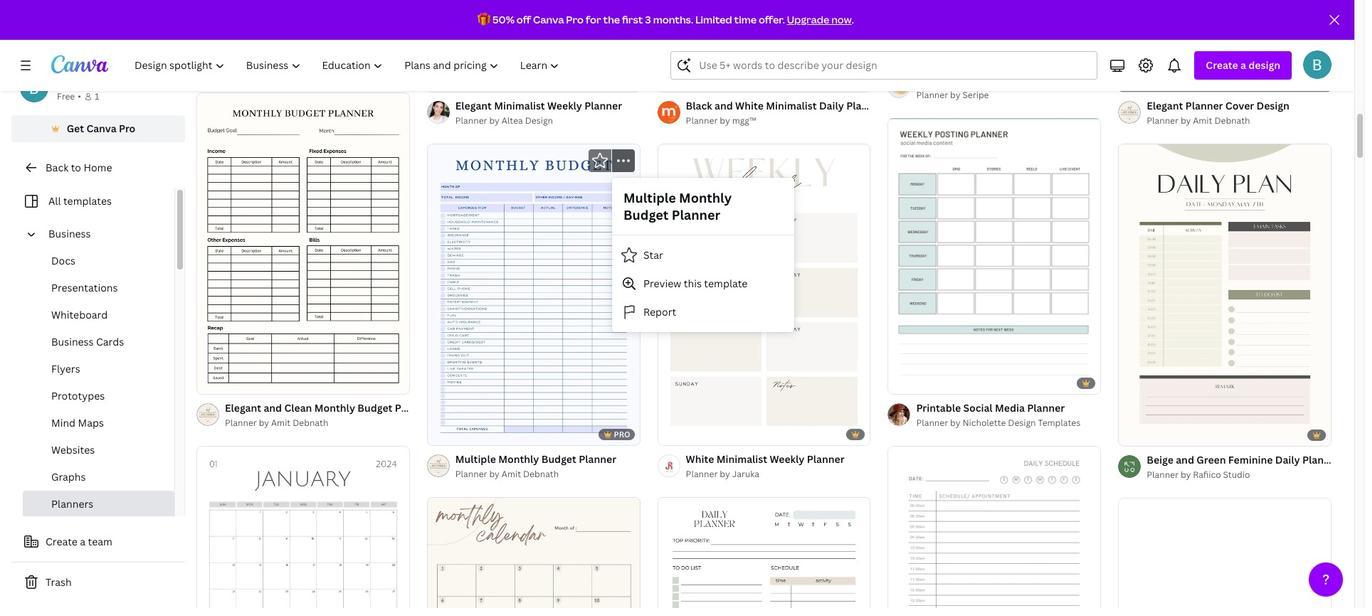 Task type: locate. For each thing, give the bounding box(es) containing it.
by inside 'elegant and clean monthly budget planner sheet planner by amit debnath'
[[259, 418, 269, 430]]

minimalist up altea
[[494, 99, 545, 113]]

1 vertical spatial business
[[51, 335, 94, 349]]

0 horizontal spatial daily
[[820, 99, 844, 113]]

0 horizontal spatial debnath
[[293, 418, 329, 430]]

white up mgg™️
[[736, 99, 764, 113]]

0 horizontal spatial weekly
[[267, 48, 302, 61]]

by inside elegant planner cover design planner by amit debnath
[[1181, 115, 1192, 127]]

🎁
[[478, 13, 491, 26]]

the
[[604, 13, 620, 26]]

0 vertical spatial design
[[1257, 99, 1290, 113]]

1 horizontal spatial amit
[[502, 469, 521, 481]]

amit down multiple monthly budget planner link
[[502, 469, 521, 481]]

by inside 'colorful weekly planner planner by venicedesigns'
[[259, 63, 269, 76]]

canva right off
[[533, 13, 564, 26]]

a left team
[[80, 536, 86, 549]]

design for printable social media planner
[[1009, 418, 1037, 430]]

weekly up planner by altea design link
[[548, 99, 582, 113]]

template
[[705, 277, 748, 290]]

design down media
[[1009, 418, 1037, 430]]

amit for elegant
[[1194, 115, 1213, 127]]

daily inside beige and green feminine daily planner planner by rafiico studio
[[1276, 453, 1301, 467]]

white aesthetic elegant daily planner image
[[658, 498, 871, 609]]

pro inside button
[[119, 122, 136, 135]]

a
[[1241, 58, 1247, 72], [80, 536, 86, 549]]

pro up back to home link
[[119, 122, 136, 135]]

create
[[1207, 58, 1239, 72], [46, 536, 78, 549]]

black and white minimalist daily planner planner by mgg™️
[[686, 99, 885, 127]]

colorful weekly planner image
[[197, 0, 410, 41]]

1 vertical spatial a
[[80, 536, 86, 549]]

amit down elegant planner cover design link
[[1194, 115, 1213, 127]]

elegant minimalist weekly planner planner by altea design
[[456, 99, 623, 127]]

and inside black and white minimalist daily planner planner by mgg™️
[[715, 99, 733, 113]]

black and white minimalist daily scheduler planner image
[[888, 447, 1102, 609]]

beige and green feminine daily planner image
[[1119, 144, 1332, 446]]

by inside printable social media planner planner by nicholette design templates
[[951, 418, 961, 430]]

0 horizontal spatial multiple
[[456, 453, 496, 467]]

monthly inside 'elegant and clean monthly budget planner sheet planner by amit debnath'
[[315, 402, 355, 415]]

0 horizontal spatial white
[[686, 453, 715, 467]]

budget for multiple monthly budget planner
[[624, 207, 669, 224]]

team
[[88, 536, 112, 549]]

daily right feminine
[[1276, 453, 1301, 467]]

design inside elegant minimalist weekly planner planner by altea design
[[525, 115, 553, 127]]

design inside printable social media planner planner by nicholette design templates
[[1009, 418, 1037, 430]]

by inside elegant minimalist weekly planner planner by altea design
[[490, 115, 500, 127]]

blue and green minimalist chore charts planner image
[[888, 0, 1102, 66]]

2 horizontal spatial budget
[[624, 207, 669, 224]]

free •
[[57, 90, 81, 103]]

0 horizontal spatial budget
[[358, 402, 393, 415]]

planner by amit debnath link for clean
[[225, 417, 410, 431]]

create for create a team
[[46, 536, 78, 549]]

1 vertical spatial pro
[[119, 122, 136, 135]]

report button
[[612, 298, 795, 327]]

1 horizontal spatial budget
[[542, 453, 577, 467]]

monthly inside multiple monthly budget planner planner by amit debnath
[[499, 453, 539, 467]]

0 vertical spatial multiple
[[624, 189, 676, 207]]

back to home
[[46, 161, 112, 174]]

all
[[48, 194, 61, 208]]

2 horizontal spatial monthly
[[679, 189, 732, 207]]

minimalist up jaruka
[[717, 453, 768, 467]]

all templates
[[48, 194, 112, 208]]

weekly up "planner by jaruka" link in the bottom right of the page
[[770, 453, 805, 467]]

2 vertical spatial debnath
[[523, 469, 559, 481]]

green inside blue and green minimalist chore charts planner planner by seripe
[[962, 74, 991, 87]]

multiple down 'sheet'
[[456, 453, 496, 467]]

design for elegant minimalist weekly planner
[[525, 115, 553, 127]]

weekly inside elegant minimalist weekly planner planner by altea design
[[548, 99, 582, 113]]

debnath
[[1215, 115, 1251, 127], [293, 418, 329, 430], [523, 469, 559, 481]]

.
[[852, 13, 855, 26]]

1 horizontal spatial design
[[1009, 418, 1037, 430]]

2 horizontal spatial design
[[1257, 99, 1290, 113]]

cover
[[1226, 99, 1255, 113]]

1 vertical spatial white
[[686, 453, 715, 467]]

1 vertical spatial budget
[[358, 402, 393, 415]]

create a design
[[1207, 58, 1281, 72]]

weekly for elegant minimalist weekly planner
[[548, 99, 582, 113]]

0 horizontal spatial a
[[80, 536, 86, 549]]

white up "planner by jaruka" link in the bottom right of the page
[[686, 453, 715, 467]]

0 vertical spatial planner by amit debnath link
[[1147, 114, 1290, 128]]

weekly up planner by venicedesigns "link"
[[267, 48, 302, 61]]

1 horizontal spatial elegant
[[456, 99, 492, 113]]

1 vertical spatial daily
[[1276, 453, 1301, 467]]

minimalist inside white minimalist weekly planner planner by jaruka
[[717, 453, 768, 467]]

weekly inside 'colorful weekly planner planner by venicedesigns'
[[267, 48, 302, 61]]

budget
[[624, 207, 669, 224], [358, 402, 393, 415], [542, 453, 577, 467]]

1 horizontal spatial create
[[1207, 58, 1239, 72]]

planner by venicedesigns link
[[225, 63, 342, 77]]

daily inside black and white minimalist daily planner planner by mgg™️
[[820, 99, 844, 113]]

star
[[644, 248, 664, 262]]

business cards
[[51, 335, 124, 349]]

mind maps link
[[23, 410, 174, 437]]

0 vertical spatial debnath
[[1215, 115, 1251, 127]]

0 horizontal spatial create
[[46, 536, 78, 549]]

planners
[[51, 498, 93, 511]]

debnath down multiple monthly budget planner link
[[523, 469, 559, 481]]

multiple monthly budget planner
[[624, 189, 732, 224]]

create left team
[[46, 536, 78, 549]]

report
[[644, 305, 677, 319]]

1 horizontal spatial debnath
[[523, 469, 559, 481]]

multiple for multiple monthly budget planner
[[624, 189, 676, 207]]

this
[[684, 277, 702, 290]]

2 horizontal spatial debnath
[[1215, 115, 1251, 127]]

daily for feminine
[[1276, 453, 1301, 467]]

minimalist inside black and white minimalist daily planner planner by mgg™️
[[766, 99, 817, 113]]

weekly for white minimalist weekly planner
[[770, 453, 805, 467]]

0 vertical spatial a
[[1241, 58, 1247, 72]]

1 horizontal spatial pro
[[566, 13, 584, 26]]

amit down clean
[[271, 418, 291, 430]]

elegant inside 'elegant and clean monthly budget planner sheet planner by amit debnath'
[[225, 402, 261, 415]]

docs link
[[23, 248, 174, 275]]

1 horizontal spatial weekly
[[548, 99, 582, 113]]

weekly inside white minimalist weekly planner planner by jaruka
[[770, 453, 805, 467]]

1 vertical spatial canva
[[86, 122, 117, 135]]

🎁 50% off canva pro for the first 3 months. limited time offer. upgrade now .
[[478, 13, 855, 26]]

by inside white minimalist weekly planner planner by jaruka
[[720, 469, 730, 481]]

amit for multiple
[[502, 469, 521, 481]]

create inside dropdown button
[[1207, 58, 1239, 72]]

and
[[941, 74, 959, 87], [715, 99, 733, 113], [264, 402, 282, 415], [1177, 453, 1195, 467]]

2 vertical spatial design
[[1009, 418, 1037, 430]]

star button
[[612, 241, 795, 270]]

for
[[586, 13, 602, 26]]

planner by amit debnath link
[[1147, 114, 1290, 128], [225, 417, 410, 431], [456, 468, 617, 482]]

and right 'blue' at the right
[[941, 74, 959, 87]]

0 vertical spatial budget
[[624, 207, 669, 224]]

0 vertical spatial amit
[[1194, 115, 1213, 127]]

0 vertical spatial weekly
[[267, 48, 302, 61]]

printable
[[917, 402, 961, 415]]

prototypes
[[51, 390, 105, 403]]

and for elegant
[[264, 402, 282, 415]]

and left clean
[[264, 402, 282, 415]]

1 horizontal spatial green
[[1197, 453, 1227, 467]]

amit inside multiple monthly budget planner planner by amit debnath
[[502, 469, 521, 481]]

1 vertical spatial green
[[1197, 453, 1227, 467]]

0 vertical spatial green
[[962, 74, 991, 87]]

by inside beige and green feminine daily planner planner by rafiico studio
[[1181, 469, 1192, 481]]

elegant for elegant planner cover design
[[1147, 99, 1184, 113]]

a inside button
[[80, 536, 86, 549]]

design right cover
[[1257, 99, 1290, 113]]

pro
[[566, 13, 584, 26], [119, 122, 136, 135]]

all templates link
[[20, 188, 166, 215]]

0 horizontal spatial monthly
[[315, 402, 355, 415]]

pro
[[614, 430, 631, 440]]

mind maps
[[51, 417, 104, 430]]

flyers link
[[23, 356, 174, 383]]

multiple for multiple monthly budget planner planner by amit debnath
[[456, 453, 496, 467]]

nicholette
[[963, 418, 1007, 430]]

top level navigation element
[[125, 51, 572, 80]]

0 horizontal spatial green
[[962, 74, 991, 87]]

black
[[686, 99, 713, 113]]

templates
[[63, 194, 112, 208]]

budget inside multiple monthly budget planner planner by amit debnath
[[542, 453, 577, 467]]

monthly
[[679, 189, 732, 207], [315, 402, 355, 415], [499, 453, 539, 467]]

1 horizontal spatial multiple
[[624, 189, 676, 207]]

first
[[622, 13, 643, 26]]

2 horizontal spatial elegant
[[1147, 99, 1184, 113]]

0 vertical spatial monthly
[[679, 189, 732, 207]]

upgrade
[[787, 13, 830, 26]]

planner by rafiico studio link
[[1147, 468, 1332, 482]]

2 vertical spatial amit
[[502, 469, 521, 481]]

green up rafiico
[[1197, 453, 1227, 467]]

None search field
[[671, 51, 1098, 80]]

1 horizontal spatial planner by amit debnath link
[[456, 468, 617, 482]]

elegant planner cover design image
[[1119, 0, 1332, 92]]

2 vertical spatial budget
[[542, 453, 577, 467]]

design
[[1257, 99, 1290, 113], [525, 115, 553, 127], [1009, 418, 1037, 430]]

and for beige
[[1177, 453, 1195, 467]]

black and white minimalist daily planner link
[[686, 99, 885, 114]]

1
[[95, 90, 99, 103]]

white inside white minimalist weekly planner planner by jaruka
[[686, 453, 715, 467]]

upgrade now button
[[787, 13, 852, 26]]

debnath inside elegant planner cover design planner by amit debnath
[[1215, 115, 1251, 127]]

create inside button
[[46, 536, 78, 549]]

mgg™️
[[733, 115, 757, 127]]

minimalist
[[994, 74, 1044, 87], [494, 99, 545, 113], [766, 99, 817, 113], [717, 453, 768, 467]]

budget inside multiple monthly budget planner
[[624, 207, 669, 224]]

0 horizontal spatial canva
[[86, 122, 117, 135]]

business up flyers
[[51, 335, 94, 349]]

2 vertical spatial weekly
[[770, 453, 805, 467]]

elegant minimalist weekly planner image
[[427, 0, 641, 92]]

and inside blue and green minimalist chore charts planner planner by seripe
[[941, 74, 959, 87]]

debnath inside multiple monthly budget planner planner by amit debnath
[[523, 469, 559, 481]]

1 horizontal spatial a
[[1241, 58, 1247, 72]]

minimalist up "planner by seripe" "link" on the right
[[994, 74, 1044, 87]]

1 vertical spatial planner by amit debnath link
[[225, 417, 410, 431]]

presentations link
[[23, 275, 174, 302]]

elegant for elegant minimalist weekly planner
[[456, 99, 492, 113]]

2 vertical spatial planner by amit debnath link
[[456, 468, 617, 482]]

amit inside elegant planner cover design planner by amit debnath
[[1194, 115, 1213, 127]]

daily up planner by mgg™️ link
[[820, 99, 844, 113]]

1 vertical spatial create
[[46, 536, 78, 549]]

debnath down clean
[[293, 418, 329, 430]]

elegant inside elegant minimalist weekly planner planner by altea design
[[456, 99, 492, 113]]

1 vertical spatial monthly
[[315, 402, 355, 415]]

1 vertical spatial amit
[[271, 418, 291, 430]]

maps
[[78, 417, 104, 430]]

minimalist up planner by mgg™️ link
[[766, 99, 817, 113]]

amit
[[1194, 115, 1213, 127], [271, 418, 291, 430], [502, 469, 521, 481]]

2 horizontal spatial planner by amit debnath link
[[1147, 114, 1290, 128]]

2 vertical spatial monthly
[[499, 453, 539, 467]]

and right beige
[[1177, 453, 1195, 467]]

2 horizontal spatial weekly
[[770, 453, 805, 467]]

blue and green minimalist chore charts planner link
[[917, 73, 1151, 89]]

monthly inside multiple monthly budget planner
[[679, 189, 732, 207]]

by
[[259, 63, 269, 76], [951, 89, 961, 101], [490, 115, 500, 127], [720, 115, 730, 127], [1181, 115, 1192, 127], [259, 418, 269, 430], [951, 418, 961, 430], [490, 469, 500, 481], [720, 469, 730, 481], [1181, 469, 1192, 481]]

1 horizontal spatial daily
[[1276, 453, 1301, 467]]

0 horizontal spatial amit
[[271, 418, 291, 430]]

white minimalist weekly planner link
[[686, 453, 845, 468]]

0 horizontal spatial design
[[525, 115, 553, 127]]

0 vertical spatial daily
[[820, 99, 844, 113]]

and right the black
[[715, 99, 733, 113]]

1 horizontal spatial monthly
[[499, 453, 539, 467]]

business up docs
[[48, 227, 91, 241]]

pro left for
[[566, 13, 584, 26]]

create up elegant planner cover design link
[[1207, 58, 1239, 72]]

1 vertical spatial debnath
[[293, 418, 329, 430]]

a inside dropdown button
[[1241, 58, 1247, 72]]

design inside elegant planner cover design planner by amit debnath
[[1257, 99, 1290, 113]]

elegant planner cover design link
[[1147, 99, 1290, 114]]

green up seripe
[[962, 74, 991, 87]]

0 vertical spatial white
[[736, 99, 764, 113]]

budget inside 'elegant and clean monthly budget planner sheet planner by amit debnath'
[[358, 402, 393, 415]]

1 vertical spatial weekly
[[548, 99, 582, 113]]

1 vertical spatial multiple
[[456, 453, 496, 467]]

multiple up star
[[624, 189, 676, 207]]

elegant and clean monthly budget planner sheet image
[[197, 93, 410, 395]]

canva inside button
[[86, 122, 117, 135]]

free
[[57, 90, 75, 103]]

amit inside 'elegant and clean monthly budget planner sheet planner by amit debnath'
[[271, 418, 291, 430]]

green inside beige and green feminine daily planner planner by rafiico studio
[[1197, 453, 1227, 467]]

multiple monthly budget planner image
[[427, 144, 641, 446]]

home
[[84, 161, 112, 174]]

0 vertical spatial business
[[48, 227, 91, 241]]

elegant inside elegant planner cover design planner by amit debnath
[[1147, 99, 1184, 113]]

a left the design
[[1241, 58, 1247, 72]]

1 vertical spatial design
[[525, 115, 553, 127]]

feminine
[[1229, 453, 1274, 467]]

and inside beige and green feminine daily planner planner by rafiico studio
[[1177, 453, 1195, 467]]

offer.
[[759, 13, 785, 26]]

now
[[832, 13, 852, 26]]

1 horizontal spatial white
[[736, 99, 764, 113]]

limited
[[696, 13, 733, 26]]

business for business
[[48, 227, 91, 241]]

0 horizontal spatial pro
[[119, 122, 136, 135]]

0 horizontal spatial planner by amit debnath link
[[225, 417, 410, 431]]

design down elegant minimalist weekly planner link
[[525, 115, 553, 127]]

2 horizontal spatial amit
[[1194, 115, 1213, 127]]

white minimalist weekly planner planner by jaruka
[[686, 453, 845, 481]]

budget for multiple monthly budget planner planner by amit debnath
[[542, 453, 577, 467]]

1 horizontal spatial canva
[[533, 13, 564, 26]]

and inside 'elegant and clean monthly budget planner sheet planner by amit debnath'
[[264, 402, 282, 415]]

debnath down cover
[[1215, 115, 1251, 127]]

get canva pro
[[67, 122, 136, 135]]

templates
[[1039, 418, 1081, 430]]

beige and green feminine daily planner planner by rafiico studio
[[1147, 453, 1341, 481]]

multiple inside multiple monthly budget planner
[[624, 189, 676, 207]]

0 vertical spatial create
[[1207, 58, 1239, 72]]

elegant planner cover design planner by amit debnath
[[1147, 99, 1290, 127]]

by inside multiple monthly budget planner planner by amit debnath
[[490, 469, 500, 481]]

business
[[48, 227, 91, 241], [51, 335, 94, 349]]

canva right get
[[86, 122, 117, 135]]

create a design button
[[1195, 51, 1293, 80]]

multiple inside multiple monthly budget planner planner by amit debnath
[[456, 453, 496, 467]]

0 horizontal spatial elegant
[[225, 402, 261, 415]]

planner
[[304, 48, 342, 61], [225, 63, 257, 76], [1113, 74, 1151, 87], [917, 89, 949, 101], [585, 99, 623, 113], [847, 99, 885, 113], [1186, 99, 1224, 113], [456, 115, 488, 127], [686, 115, 718, 127], [1147, 115, 1179, 127], [672, 207, 721, 224], [395, 402, 433, 415], [1028, 402, 1065, 415], [225, 418, 257, 430], [917, 418, 949, 430], [579, 453, 617, 467], [807, 453, 845, 467], [1303, 453, 1341, 467], [456, 469, 488, 481], [686, 469, 718, 481], [1147, 469, 1179, 481]]



Task type: vqa. For each thing, say whether or not it's contained in the screenshot.
middle Monthly
yes



Task type: describe. For each thing, give the bounding box(es) containing it.
monthly for multiple monthly budget planner planner by amit debnath
[[499, 453, 539, 467]]

trash
[[46, 576, 72, 590]]

by inside black and white minimalist daily planner planner by mgg™️
[[720, 115, 730, 127]]

planner by mgg™️ link
[[686, 114, 871, 128]]

debnath inside 'elegant and clean monthly budget planner sheet planner by amit debnath'
[[293, 418, 329, 430]]

white simple minimalist monthly year 2024 planner a4 image
[[197, 447, 410, 609]]

jaruka
[[733, 469, 760, 481]]

whiteboard link
[[23, 302, 174, 329]]

planner by nicholette design templates link
[[917, 417, 1081, 431]]

Search search field
[[700, 52, 1089, 79]]

colorful
[[225, 48, 265, 61]]

rafiico
[[1194, 469, 1222, 481]]

multiple monthly budget planner planner by amit debnath
[[456, 453, 617, 481]]

business for business cards
[[51, 335, 94, 349]]

cards
[[96, 335, 124, 349]]

months.
[[654, 13, 694, 26]]

planner inside multiple monthly budget planner
[[672, 207, 721, 224]]

white minimalist weekly planner image
[[658, 144, 871, 446]]

media
[[996, 402, 1025, 415]]

planner by altea design link
[[456, 114, 623, 128]]

and for black
[[715, 99, 733, 113]]

elegant minimalist weekly planner link
[[456, 99, 623, 114]]

create a team button
[[11, 528, 185, 557]]

business cards link
[[23, 329, 174, 356]]

altea
[[502, 115, 523, 127]]

back
[[46, 161, 69, 174]]

business link
[[43, 221, 166, 248]]

printable social media planner link
[[917, 401, 1081, 417]]

green for feminine
[[1197, 453, 1227, 467]]

black and white minimalist daily planner image
[[658, 0, 871, 92]]

debnath for elegant
[[1215, 115, 1251, 127]]

3
[[645, 13, 651, 26]]

minimalist inside blue and green minimalist chore charts planner planner by seripe
[[994, 74, 1044, 87]]

brad klo image
[[1304, 51, 1332, 79]]

colorful weekly planner link
[[225, 47, 342, 63]]

whiteboard
[[51, 308, 108, 322]]

debnath for multiple
[[523, 469, 559, 481]]

to
[[71, 161, 81, 174]]

mind
[[51, 417, 76, 430]]

chore
[[1047, 74, 1076, 87]]

flyers
[[51, 362, 80, 376]]

graphs
[[51, 471, 86, 484]]

personal
[[57, 75, 99, 88]]

graphs link
[[23, 464, 174, 491]]

blue and green minimalist chore charts planner planner by seripe
[[917, 74, 1151, 101]]

charts
[[1079, 74, 1111, 87]]

by inside blue and green minimalist chore charts planner planner by seripe
[[951, 89, 961, 101]]

a for design
[[1241, 58, 1247, 72]]

off
[[517, 13, 531, 26]]

planner by jaruka link
[[686, 468, 845, 482]]

daily for minimalist
[[820, 99, 844, 113]]

0 vertical spatial pro
[[566, 13, 584, 26]]

venicedesigns
[[271, 63, 330, 76]]

elegant for elegant and clean monthly budget planner sheet
[[225, 402, 261, 415]]

minimalist inside elegant minimalist weekly planner planner by altea design
[[494, 99, 545, 113]]

create for create a design
[[1207, 58, 1239, 72]]

preview
[[644, 277, 682, 290]]

prototypes link
[[23, 383, 174, 410]]

docs
[[51, 254, 76, 268]]

•
[[78, 90, 81, 103]]

monthly for multiple monthly budget planner
[[679, 189, 732, 207]]

clean
[[284, 402, 312, 415]]

get
[[67, 122, 84, 135]]

green for minimalist
[[962, 74, 991, 87]]

planner by amit debnath link for budget
[[456, 468, 617, 482]]

white minimalist journal planner 2024 image
[[1119, 498, 1332, 609]]

printable social media planner image
[[888, 118, 1102, 395]]

beige
[[1147, 453, 1174, 467]]

websites link
[[23, 437, 174, 464]]

presentations
[[51, 281, 118, 295]]

seripe
[[963, 89, 990, 101]]

0 vertical spatial canva
[[533, 13, 564, 26]]

beige and green feminine daily planner link
[[1147, 453, 1341, 468]]

blue
[[917, 74, 939, 87]]

elegant and clean monthly budget planner sheet planner by amit debnath
[[225, 402, 463, 430]]

sheet
[[435, 402, 463, 415]]

planner by amit debnath link for cover
[[1147, 114, 1290, 128]]

elegant and clean monthly budget planner sheet link
[[225, 401, 463, 417]]

time
[[735, 13, 757, 26]]

50%
[[493, 13, 515, 26]]

trash link
[[11, 569, 185, 598]]

white inside black and white minimalist daily planner planner by mgg™️
[[736, 99, 764, 113]]

planner by seripe link
[[917, 89, 1102, 103]]

a for team
[[80, 536, 86, 549]]

websites
[[51, 444, 95, 457]]

preview this template
[[644, 277, 748, 290]]

minimalist monthly calendar sheet image
[[427, 498, 641, 609]]

and for blue
[[941, 74, 959, 87]]

preview this template link
[[612, 270, 795, 298]]

printable social media planner planner by nicholette design templates
[[917, 402, 1081, 430]]



